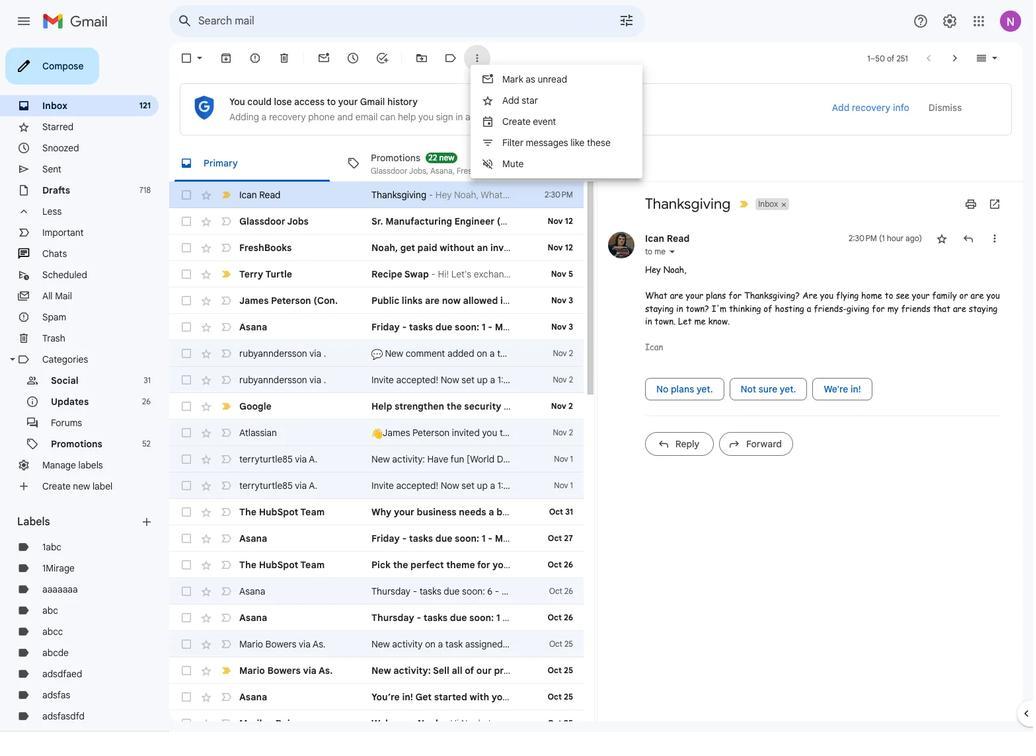 Task type: locate. For each thing, give the bounding box(es) containing it.
1 down the jira
[[570, 454, 573, 464]]

asana,
[[430, 166, 455, 176]]

0 vertical spatial up
[[477, 374, 488, 386]]

peterson down turtle
[[271, 295, 311, 307]]

mail
[[55, 290, 72, 302]]

2 accepted! from the top
[[396, 480, 439, 492]]

business inside "link"
[[516, 560, 556, 571]]

jobs
[[287, 216, 309, 228]]

1 a. from the top
[[309, 454, 318, 466]]

1 vertical spatial assigned
[[465, 639, 503, 651]]

glassdoor up freshbooks on the left top of page
[[239, 216, 285, 228]]

with for rubyanndersson
[[542, 374, 559, 386]]

with up oct 31
[[542, 480, 559, 492]]

1 vertical spatial nov 3
[[552, 322, 573, 332]]

you left sign on the left top of page
[[419, 111, 434, 123]]

mario bowers via as. for new activity on a task assigned to you: get us back on track
[[239, 639, 326, 651]]

1 vertical spatial hubspot
[[259, 560, 299, 571]]

1 invite from the top
[[372, 374, 394, 386]]

friday - tasks due soon: 1 - my workspace up added
[[372, 321, 560, 333]]

1 row from the top
[[169, 182, 584, 208]]

1 friday - tasks due soon: 1 - my workspace from the top
[[372, 321, 560, 333]]

you inside what are your plans for thanksgiving? are you flying home to see your family or are you staying in town? i'm thinking of hosting a friends-giving for my friends that are staying in town. let me know.
[[987, 290, 1001, 302]]

tab list containing promotions
[[169, 145, 1023, 182]]

2 up from the top
[[477, 480, 488, 492]]

2 a. from the top
[[309, 480, 318, 492]]

2 mario from the top
[[239, 665, 265, 677]]

.
[[324, 348, 326, 360], [324, 374, 326, 386]]

0 vertical spatial thursday
[[372, 586, 411, 598]]

2 nov 12 from the top
[[548, 243, 573, 253]]

Search mail text field
[[198, 15, 582, 28]]

scheduled
[[42, 269, 87, 281]]

1 vertical spatial nov 12
[[548, 243, 573, 253]]

26 down 27
[[564, 560, 573, 570]]

friday - tasks due soon: 1 - my workspace
[[372, 321, 560, 333], [372, 533, 560, 545]]

thanksgiving
[[372, 189, 427, 201], [646, 195, 731, 213]]

me inside what are your plans for thanksgiving? are you flying home to see your family or are you staying in town? i'm thinking of hosting a friends-giving for my friends that are staying in town. let me know.
[[695, 315, 706, 327]]

0 vertical spatial now
[[441, 374, 460, 386]]

row
[[169, 182, 584, 208], [169, 208, 1015, 235], [169, 235, 584, 261], [169, 261, 584, 288], [169, 288, 605, 314], [169, 314, 584, 341], [169, 341, 675, 367], [169, 367, 630, 394], [169, 394, 610, 420], [169, 420, 616, 446], [169, 446, 584, 473], [169, 473, 615, 499], [169, 499, 584, 526], [169, 526, 584, 552], [169, 552, 584, 579], [169, 579, 584, 605], [169, 605, 584, 632], [169, 632, 623, 658], [169, 658, 610, 685], [169, 685, 606, 711], [169, 711, 584, 733]]

filter messages like these
[[503, 137, 611, 149]]

promotions inside labels navigation
[[51, 438, 102, 450]]

0 vertical spatial ican read
[[239, 189, 281, 201]]

1 vertical spatial a.
[[309, 480, 318, 492]]

noah, inside row
[[372, 242, 398, 254]]

2 terryturtle85 via a. from the top
[[239, 480, 318, 492]]

promotions up "jobs,"
[[371, 152, 421, 164]]

of down "thanksgiving?" at the right of the page
[[764, 303, 773, 314]]

1 vertical spatial new
[[73, 481, 90, 493]]

bowers for new activity: sell all of our products [my workspace]
[[268, 665, 301, 677]]

inbox inside labels navigation
[[42, 100, 67, 112]]

1 vertical spatial me
[[695, 315, 706, 327]]

the inside pick the perfect theme for your business "link"
[[393, 560, 408, 571]]

you right or
[[987, 290, 1001, 302]]

search mail image
[[173, 9, 197, 33]]

my for oct 26
[[510, 612, 523, 624]]

google inside help strengthen the security of your google account link
[[538, 401, 571, 413]]

back
[[618, 348, 638, 360], [566, 639, 586, 651]]

in right allowed
[[501, 295, 509, 307]]

row containing ican read
[[169, 182, 584, 208]]

get
[[401, 242, 415, 254]]

1 up oct 31
[[570, 481, 573, 491]]

1 horizontal spatial ican read
[[646, 233, 690, 245]]

2:30 pm (1 hour ago) cell
[[849, 232, 923, 245]]

None checkbox
[[180, 52, 193, 65], [180, 188, 193, 202], [180, 241, 193, 255], [180, 268, 193, 281], [180, 294, 193, 308], [180, 321, 193, 334], [180, 374, 193, 387], [180, 400, 193, 413], [180, 427, 193, 440], [180, 453, 193, 466], [180, 479, 193, 493], [180, 506, 193, 519], [180, 559, 193, 572], [180, 585, 193, 599], [180, 612, 193, 625], [180, 638, 193, 651], [180, 691, 193, 704], [180, 52, 193, 65], [180, 188, 193, 202], [180, 241, 193, 255], [180, 268, 193, 281], [180, 294, 193, 308], [180, 321, 193, 334], [180, 374, 193, 387], [180, 400, 193, 413], [180, 427, 193, 440], [180, 453, 193, 466], [180, 479, 193, 493], [180, 506, 193, 519], [180, 559, 193, 572], [180, 585, 193, 599], [180, 612, 193, 625], [180, 638, 193, 651], [180, 691, 193, 704]]

None checkbox
[[180, 215, 193, 228], [180, 347, 193, 360], [180, 532, 193, 546], [180, 665, 193, 678], [180, 718, 193, 731], [180, 215, 193, 228], [180, 347, 193, 360], [180, 532, 193, 546], [180, 665, 193, 678], [180, 718, 193, 731]]

0 horizontal spatial peterson
[[271, 295, 311, 307]]

with
[[542, 374, 559, 386], [542, 480, 559, 492], [470, 692, 490, 704]]

2 project from the top
[[509, 480, 539, 492]]

1 horizontal spatial yet.
[[780, 383, 797, 395]]

9 row from the top
[[169, 394, 610, 420]]

0 vertical spatial rubyanndersson via .
[[239, 348, 326, 360]]

1 vertical spatial the
[[239, 560, 257, 571]]

us up the account
[[606, 348, 615, 360]]

2 row from the top
[[169, 208, 1015, 235]]

1 horizontal spatial us
[[606, 348, 615, 360]]

terryturtle85 for new activity: have fun [world domination]
[[239, 454, 293, 466]]

row containing terry turtle
[[169, 261, 584, 288]]

forward link
[[720, 432, 794, 456]]

friday - tasks due soon: 1 - my workspace link
[[372, 321, 560, 334], [372, 532, 560, 546]]

due down now
[[436, 321, 453, 333]]

nov 2 right them
[[553, 428, 573, 438]]

2 2 from the top
[[569, 375, 573, 385]]

new for create
[[73, 481, 90, 493]]

space
[[608, 216, 636, 228]]

1 3 from the top
[[569, 296, 573, 306]]

due down theme
[[444, 586, 460, 598]]

accepted! down have
[[396, 480, 439, 492]]

thursday for thursday - tasks due soon: 6 - adept.ai
[[372, 586, 411, 598]]

1 vertical spatial workspace
[[511, 533, 560, 545]]

abcde
[[42, 647, 69, 659]]

1 vertical spatial promotions
[[51, 438, 102, 450]]

tasks up perfect
[[409, 533, 433, 545]]

rubyanndersson via .
[[239, 348, 326, 360], [239, 374, 326, 386]]

not sure yet.
[[741, 383, 797, 395]]

show details image
[[669, 248, 677, 256]]

1 set from the top
[[462, 374, 475, 386]]

read up glassdoor jobs on the top left
[[259, 189, 281, 201]]

project down domination]
[[509, 480, 539, 492]]

thanksgiving for thanksgiving -
[[372, 189, 427, 201]]

rubyanndersson for new comment added on a task assigned to you: get us back on track link
[[239, 348, 307, 360]]

5
[[569, 269, 573, 279]]

a. for invite accepted! now set up a 1:1 project with terryturtle85
[[309, 480, 318, 492]]

2 left software
[[569, 428, 573, 438]]

terryturtle85 via a. for invite accepted! now set up a 1:1 project with terryturtle85
[[239, 480, 318, 492]]

thursday - tasks due soon: 1 - my workspace link
[[372, 612, 575, 625]]

access
[[294, 96, 325, 108]]

tab list
[[169, 145, 1023, 182]]

you're in! get started with your asana business trial link
[[372, 691, 606, 704]]

12 right "at"
[[565, 216, 573, 226]]

121
[[139, 101, 151, 110]]

2 nov 3 from the top
[[552, 322, 573, 332]]

1 vertical spatial friday - tasks due soon: 1 - my workspace link
[[372, 532, 560, 546]]

2 horizontal spatial you
[[987, 290, 1001, 302]]

new inside labels navigation
[[73, 481, 90, 493]]

1 horizontal spatial noah,
[[664, 264, 687, 276]]

1 now from the top
[[441, 374, 460, 386]]

0 horizontal spatial thanksgiving
[[372, 189, 427, 201]]

2 google from the left
[[538, 401, 571, 413]]

now for invite accepted! now set up a 1:1 project with rubyanndersson
[[441, 374, 460, 386]]

1 nov 12 from the top
[[548, 216, 573, 226]]

1 mario from the top
[[239, 639, 263, 651]]

the
[[239, 507, 257, 519], [239, 560, 257, 571]]

2 now from the top
[[441, 480, 460, 492]]

1 vertical spatial mario bowers via as.
[[239, 665, 333, 677]]

rubyanndersson down james peterson (con. at top left
[[239, 348, 307, 360]]

of right all
[[465, 665, 474, 677]]

software
[[579, 427, 616, 439]]

1 vertical spatial friday - tasks due soon: 1 - my workspace
[[372, 533, 560, 545]]

17 row from the top
[[169, 605, 584, 632]]

3
[[569, 296, 573, 306], [569, 322, 573, 332]]

None search field
[[169, 5, 646, 37]]

activity:
[[392, 454, 425, 466], [394, 665, 431, 677]]

2 hubspot from the top
[[259, 560, 299, 571]]

1 vertical spatial the hubspot team
[[239, 560, 325, 571]]

0 vertical spatial activity:
[[392, 454, 425, 466]]

0 vertical spatial promotions
[[371, 152, 421, 164]]

glassdoor down filter messages like these on the top of the page
[[539, 166, 576, 176]]

0 vertical spatial peterson
[[271, 295, 311, 307]]

due for first friday - tasks due soon: 1 - my workspace link
[[436, 321, 453, 333]]

1 inside new activity: have fun [world domination] nov 1
[[570, 454, 573, 464]]

we're in! button
[[813, 378, 873, 400]]

peterson for invited
[[413, 427, 450, 439]]

the right pick
[[393, 560, 408, 571]]

0 vertical spatial 3
[[569, 296, 573, 306]]

0 vertical spatial create
[[503, 116, 531, 128]]

0 horizontal spatial 31
[[144, 376, 151, 386]]

friday down why
[[372, 533, 400, 545]]

rubyanndersson
[[239, 348, 307, 360], [239, 374, 307, 386], [562, 374, 630, 386]]

new for new comment added on a task assigned to you: get us back on track
[[385, 348, 404, 360]]

you
[[419, 111, 434, 123], [987, 290, 1001, 302], [482, 427, 498, 439]]

new inside tab
[[439, 152, 455, 162]]

0 horizontal spatial 2:30 pm
[[545, 190, 573, 200]]

4 row from the top
[[169, 261, 584, 288]]

add star
[[503, 95, 538, 106]]

your inside you're in! get started with your asana business trial link
[[492, 692, 512, 704]]

1 vertical spatial you:
[[516, 639, 534, 651]]

via for new activity: have fun [world domination] link
[[295, 454, 307, 466]]

0 vertical spatial .
[[324, 348, 326, 360]]

1 yet. from the left
[[697, 383, 713, 395]]

oct 25
[[550, 640, 573, 649], [548, 666, 573, 676], [548, 692, 573, 702], [548, 719, 573, 729]]

why your business needs a blog link
[[372, 506, 517, 519]]

2 friday - tasks due soon: 1 - my workspace from the top
[[372, 533, 560, 545]]

to inside you could lose access to your gmail history adding a recovery phone and email can help you sign in and keep your account secure
[[327, 96, 336, 108]]

1 friday from the top
[[372, 321, 400, 333]]

1 vertical spatial track
[[601, 639, 623, 651]]

0 vertical spatial inbox
[[42, 100, 67, 112]]

1 horizontal spatial track
[[653, 348, 675, 360]]

1 project from the top
[[509, 374, 539, 386]]

bui
[[276, 718, 290, 730]]

welcome, noah -
[[372, 718, 451, 730]]

2 team from the top
[[301, 560, 325, 571]]

now up why your business needs a blog link
[[441, 480, 460, 492]]

set down added
[[462, 374, 475, 386]]

1 horizontal spatial promotions
[[371, 152, 421, 164]]

town?
[[686, 303, 710, 314]]

1 horizontal spatial google
[[538, 401, 571, 413]]

2 the hubspot team from the top
[[239, 560, 325, 571]]

public links are now allowed in your confluence site
[[372, 295, 605, 307]]

without
[[440, 242, 475, 254]]

you: up the account
[[568, 348, 586, 360]]

2:30 pm inside cell
[[849, 233, 878, 243]]

plans
[[706, 290, 726, 302], [671, 383, 695, 395]]

31 up 52
[[144, 376, 151, 386]]

rubyanndersson via . for invite accepted! now set up a 1:1 project with rubyanndersson link
[[239, 374, 326, 386]]

row containing james peterson (con.
[[169, 288, 605, 314]]

1 vertical spatial task
[[446, 639, 463, 651]]

1 horizontal spatial in!
[[851, 383, 862, 395]]

1 horizontal spatial new
[[439, 152, 455, 162]]

1 vertical spatial up
[[477, 480, 488, 492]]

a down [world
[[490, 480, 496, 492]]

- right noah
[[444, 718, 448, 730]]

4 2 from the top
[[569, 428, 573, 438]]

1 mario bowers via as. from the top
[[239, 639, 326, 651]]

started
[[434, 692, 468, 704]]

1 horizontal spatial plans
[[706, 290, 726, 302]]

ican read up show details 'icon'
[[646, 233, 690, 245]]

set down new activity: have fun [world domination] nov 1 on the bottom of page
[[462, 480, 475, 492]]

2 set from the top
[[462, 480, 475, 492]]

2 the from the top
[[239, 560, 257, 571]]

workspace for oct 27
[[511, 533, 560, 545]]

add inside button
[[833, 102, 850, 114]]

2 friday - tasks due soon: 1 - my workspace link from the top
[[372, 532, 560, 546]]

domination]
[[497, 454, 548, 466]]

primary tab
[[169, 145, 335, 182]]

my
[[888, 303, 899, 314]]

swap
[[405, 269, 429, 280]]

activity: down activity
[[394, 665, 431, 677]]

labels image
[[444, 52, 458, 65]]

invite accepted! now set up a 1:1 project with rubyanndersson
[[372, 374, 630, 386]]

12 row from the top
[[169, 473, 615, 499]]

you inside row
[[482, 427, 498, 439]]

0 horizontal spatial me
[[655, 247, 666, 257]]

manage labels link
[[42, 460, 103, 472]]

1 vertical spatial 3
[[569, 322, 573, 332]]

mario bowers via as. for new activity: sell all of our products [my workspace]
[[239, 665, 333, 677]]

not starred image
[[936, 232, 949, 245]]

3 2 from the top
[[569, 401, 573, 411]]

friday - tasks due soon: 1 - my workspace link up added
[[372, 321, 560, 334]]

email
[[356, 111, 378, 123]]

0 horizontal spatial you:
[[516, 639, 534, 651]]

friday - tasks due soon: 1 - my workspace up pick the perfect theme for your business at the bottom
[[372, 533, 560, 545]]

dismiss button
[[919, 96, 972, 120]]

2 1:1 from the top
[[498, 480, 507, 492]]

- down why your business needs a blog
[[402, 533, 407, 545]]

add recovery info
[[833, 102, 910, 114]]

0 horizontal spatial promotions
[[51, 438, 102, 450]]

thanksgiving inside row
[[372, 189, 427, 201]]

noah
[[418, 718, 442, 730]]

activity: for have
[[392, 454, 425, 466]]

in! inside row
[[402, 692, 413, 704]]

google up "atlassian"
[[239, 401, 272, 413]]

0 vertical spatial friday
[[372, 321, 400, 333]]

you right invited
[[482, 427, 498, 439]]

reply
[[676, 438, 700, 450]]

nov 3 down nov 5
[[552, 296, 573, 306]]

nov 2 for atlassian
[[553, 428, 573, 438]]

updates link
[[51, 396, 89, 408]]

1 vertical spatial the
[[393, 560, 408, 571]]

19 row from the top
[[169, 658, 610, 685]]

1 vertical spatial back
[[566, 639, 586, 651]]

thanksgiving for thanksgiving
[[646, 195, 731, 213]]

nov 2 for rubyanndersson via .
[[553, 375, 573, 385]]

2 staying from the left
[[969, 303, 998, 314]]

1 the hubspot team from the top
[[239, 507, 325, 519]]

james for james peterson (con.
[[239, 295, 269, 307]]

oct 25 up '[my'
[[550, 640, 573, 649]]

5 row from the top
[[169, 288, 605, 314]]

accepted! up strengthen
[[396, 374, 439, 386]]

create
[[503, 116, 531, 128], [42, 481, 71, 493]]

plans inside what are your plans for thanksgiving? are you flying home to see your family or are you staying in town? i'm thinking of hosting a friends-giving for my friends that are staying in town. let me know.
[[706, 290, 726, 302]]

due
[[436, 321, 453, 333], [436, 533, 453, 545], [444, 586, 460, 598], [450, 612, 467, 624]]

google up the jira
[[538, 401, 571, 413]]

oct 26 for thursday - tasks due soon: 6 - adept.ai
[[549, 587, 573, 597]]

to up the hey
[[646, 247, 653, 257]]

row containing glassdoor jobs
[[169, 208, 1015, 235]]

in! inside button
[[851, 383, 862, 395]]

ican up the to me
[[646, 233, 665, 245]]

soon: left '6'
[[462, 586, 485, 598]]

0 vertical spatial you
[[419, 111, 434, 123]]

nov 3 down confluence
[[552, 322, 573, 332]]

a down could at the top left of the page
[[262, 111, 267, 123]]

1 vertical spatial activity:
[[394, 665, 431, 677]]

oct for thursday - tasks due soon: 6 - adept.ai
[[549, 587, 563, 597]]

2 vertical spatial oct 26
[[548, 613, 573, 623]]

business
[[417, 507, 457, 519], [516, 560, 556, 571]]

inbox up starred
[[42, 100, 67, 112]]

2 mario bowers via as. from the top
[[239, 665, 333, 677]]

thanksgiving up a
[[646, 195, 731, 213]]

abcc link
[[42, 626, 63, 638]]

yet. for not sure yet.
[[780, 383, 797, 395]]

31 up 27
[[566, 507, 573, 517]]

new up you're at left
[[372, 665, 391, 677]]

1 horizontal spatial the
[[447, 401, 462, 413]]

0 vertical spatial task
[[497, 348, 515, 360]]

18 row from the top
[[169, 632, 623, 658]]

now
[[441, 374, 460, 386], [441, 480, 460, 492]]

2 rubyanndersson via . from the top
[[239, 374, 326, 386]]

0 vertical spatial the
[[239, 507, 257, 519]]

new for 22
[[439, 152, 455, 162]]

1 horizontal spatial 2:30 pm
[[849, 233, 878, 243]]

- down perfect
[[413, 586, 417, 598]]

1 the from the top
[[239, 507, 257, 519]]

1 vertical spatial mario
[[239, 665, 265, 677]]

21 row from the top
[[169, 711, 584, 733]]

2:30 pm for 2:30 pm (1 hour ago)
[[849, 233, 878, 243]]

2 friday from the top
[[372, 533, 400, 545]]

11 row from the top
[[169, 446, 584, 473]]

1 vertical spatial 31
[[566, 507, 573, 517]]

rubyanndersson via . up "atlassian"
[[239, 374, 326, 386]]

tasks inside thursday - tasks due soon: 1 - my workspace link
[[424, 612, 448, 624]]

adsdfaed
[[42, 669, 82, 681]]

mario for new activity on a task assigned to you: get us back on track
[[239, 639, 263, 651]]

giving
[[847, 303, 870, 314]]

1 vertical spatial as.
[[319, 665, 333, 677]]

. for invite accepted! now set up a 1:1 project with rubyanndersson link
[[324, 374, 326, 386]]

0 horizontal spatial the
[[393, 560, 408, 571]]

a inside what are your plans for thanksgiving? are you flying home to see your family or are you staying in town? i'm thinking of hosting a friends-giving for my friends that are staying in town. let me know.
[[807, 303, 812, 314]]

20 row from the top
[[169, 685, 606, 711]]

1 down needs
[[482, 533, 486, 545]]

ican
[[239, 189, 257, 201], [646, 233, 665, 245], [646, 341, 664, 353]]

create for create new label
[[42, 481, 71, 493]]

0 vertical spatial me
[[655, 247, 666, 257]]

yet. right the "sure"
[[780, 383, 797, 395]]

keep
[[484, 111, 504, 123]]

nov 1
[[554, 481, 573, 491]]

hosting
[[776, 303, 805, 314]]

0 vertical spatial bowers
[[266, 639, 297, 651]]

2 12 from the top
[[565, 243, 573, 253]]

0 horizontal spatial you
[[419, 111, 434, 123]]

as. for new activity on a task assigned to you: get us back on track
[[313, 639, 326, 651]]

oct 26 right 'adept.ai'
[[549, 587, 573, 597]]

1:1 for rubyanndersson
[[498, 374, 507, 386]]

1:1 for terryturtle85
[[498, 480, 507, 492]]

0 vertical spatial track
[[653, 348, 675, 360]]

promotions inside tab
[[371, 152, 421, 164]]

1 thursday from the top
[[372, 586, 411, 598]]

report spam image
[[249, 52, 262, 65]]

james peterson invited you to join them in jira software link
[[372, 427, 616, 440]]

labels
[[17, 516, 50, 529]]

on right activity
[[425, 639, 436, 651]]

2 3 from the top
[[569, 322, 573, 332]]

0 horizontal spatial create
[[42, 481, 71, 493]]

assigned up invite accepted! now set up a 1:1 project with rubyanndersson link
[[517, 348, 555, 360]]

peterson up have
[[413, 427, 450, 439]]

create inside labels navigation
[[42, 481, 71, 493]]

0 vertical spatial mario bowers via as.
[[239, 639, 326, 651]]

in!
[[851, 383, 862, 395], [402, 692, 413, 704]]

1 google from the left
[[239, 401, 272, 413]]

less
[[42, 206, 62, 218]]

recovery
[[852, 102, 891, 114], [269, 111, 306, 123]]

1 . from the top
[[324, 348, 326, 360]]

oct 26 for thursday - tasks due soon: 1 - my workspace
[[548, 613, 573, 623]]

0 vertical spatial mario
[[239, 639, 263, 651]]

- right '6'
[[495, 586, 500, 598]]

to down confluence
[[557, 348, 566, 360]]

row containing marilyn bui
[[169, 711, 584, 733]]

track down the town.
[[653, 348, 675, 360]]

you flying
[[821, 290, 859, 302]]

not sure yet. button
[[730, 378, 808, 400]]

due for 1st friday - tasks due soon: 1 - my workspace link from the bottom of the thanksgiving main content
[[436, 533, 453, 545]]

26 inside labels navigation
[[142, 397, 151, 407]]

business
[[545, 692, 585, 704]]

2 invite from the top
[[372, 480, 394, 492]]

assigned
[[517, 348, 555, 360], [465, 639, 503, 651]]

your inside why your business needs a blog link
[[394, 507, 415, 519]]

2 up the jira
[[569, 401, 573, 411]]

2 vertical spatial get
[[416, 692, 432, 704]]

marilyn
[[239, 718, 273, 730]]

0 horizontal spatial get
[[416, 692, 432, 704]]

your inside pick the perfect theme for your business "link"
[[493, 560, 513, 571]]

my down public links are now allowed in your confluence site link
[[495, 321, 509, 333]]

on right added
[[477, 348, 488, 360]]

2 for google
[[569, 401, 573, 411]]

new right 💬 icon
[[385, 348, 404, 360]]

- up activity
[[417, 612, 421, 624]]

rubyanndersson via . for new comment added on a task assigned to you: get us back on track link
[[239, 348, 326, 360]]

your up join
[[516, 401, 536, 413]]

jobs,
[[409, 166, 429, 176]]

track inside new activity on a task assigned to you: get us back on track link
[[601, 639, 623, 651]]

more image
[[471, 52, 484, 65]]

filter
[[503, 137, 524, 149]]

soon: down '6'
[[470, 612, 494, 624]]

adept.ai
[[502, 586, 536, 598]]

inbox for inbox link
[[42, 100, 67, 112]]

in
[[456, 111, 463, 123], [842, 216, 850, 228], [501, 295, 509, 307], [677, 303, 684, 314], [646, 315, 652, 327], [552, 427, 559, 439]]

a up sell
[[438, 639, 443, 651]]

assigned inside new comment added on a task assigned to you: get us back on track link
[[517, 348, 555, 360]]

1 terryturtle85 via a. from the top
[[239, 454, 318, 466]]

1 vertical spatial you
[[987, 290, 1001, 302]]

0 horizontal spatial yet.
[[697, 383, 713, 395]]

1 rubyanndersson via . from the top
[[239, 348, 326, 360]]

noah,
[[372, 242, 398, 254], [664, 264, 687, 276]]

2 . from the top
[[324, 374, 326, 386]]

1 horizontal spatial 31
[[566, 507, 573, 517]]

inbox up company
[[759, 199, 779, 209]]

friday for first friday - tasks due soon: 1 - my workspace link
[[372, 321, 400, 333]]

inbox inside button
[[759, 199, 779, 209]]

in! right we're on the bottom right of page
[[851, 383, 862, 395]]

your left confluence
[[511, 295, 532, 307]]

gmail image
[[42, 8, 114, 34]]

0 vertical spatial team
[[301, 507, 325, 519]]

nov 12 for invoice
[[548, 243, 573, 253]]

oct for thursday - tasks due soon: 1 - my workspace
[[548, 613, 562, 623]]

a.
[[309, 454, 318, 466], [309, 480, 318, 492]]

1 vertical spatial oct 26
[[549, 587, 573, 597]]

history
[[388, 96, 418, 108]]

are
[[670, 290, 684, 302], [971, 290, 984, 302], [425, 295, 440, 307], [954, 303, 967, 314]]

10 row from the top
[[169, 420, 616, 446]]

0 vertical spatial invite
[[372, 374, 394, 386]]

yet. right the no
[[697, 383, 713, 395]]

0 vertical spatial the hubspot team
[[239, 507, 325, 519]]

2:30 pm inside row
[[545, 190, 573, 200]]

0 vertical spatial nov 12
[[548, 216, 573, 226]]

1 nov 3 from the top
[[552, 296, 573, 306]]

0 horizontal spatial google
[[239, 401, 272, 413]]

workspace down 'adept.ai'
[[526, 612, 575, 624]]

your up town?
[[686, 290, 704, 302]]

thursday
[[372, 586, 411, 598], [372, 612, 415, 624]]

0 vertical spatial with
[[542, 374, 559, 386]]

1 12 from the top
[[565, 216, 573, 226]]

invite for invite accepted! now set up a 1:1 project with terryturtle85
[[372, 480, 394, 492]]

1 vertical spatial project
[[509, 480, 539, 492]]

friday for 1st friday - tasks due soon: 1 - my workspace link from the bottom of the thanksgiving main content
[[372, 533, 400, 545]]

1 accepted! from the top
[[396, 374, 439, 386]]

3 row from the top
[[169, 235, 584, 261]]

create down "manage"
[[42, 481, 71, 493]]

1 1:1 from the top
[[498, 374, 507, 386]]

1 up from the top
[[477, 374, 488, 386]]

soon: up pick the perfect theme for your business at the bottom
[[455, 533, 480, 545]]

social link
[[51, 375, 78, 387]]

glassdoor inside row
[[239, 216, 285, 228]]

2 thursday from the top
[[372, 612, 415, 624]]

12 up 5
[[565, 243, 573, 253]]

terry turtle
[[239, 269, 292, 280]]

1 horizontal spatial glassdoor
[[371, 166, 408, 176]]

due for thursday - tasks due soon: 1 - my workspace link
[[450, 612, 467, 624]]

0 horizontal spatial inbox
[[42, 100, 67, 112]]

new for new activity on a task assigned to you: get us back on track
[[372, 639, 390, 651]]

12 for invoice
[[565, 243, 573, 253]]

these
[[587, 137, 611, 149]]

delete image
[[278, 52, 291, 65]]

aaaaaaa link
[[42, 584, 78, 596]]

and left keep
[[466, 111, 482, 123]]

accepted! for invite accepted! now set up a 1:1 project with terryturtle85
[[396, 480, 439, 492]]

of inside what are your plans for thanksgiving? are you flying home to see your family or are you staying in town? i'm thinking of hosting a friends-giving for my friends that are staying in town. let me know.
[[764, 303, 773, 314]]

add left star
[[503, 95, 520, 106]]

staying right that
[[969, 303, 998, 314]]

asana inside you're in! get started with your asana business trial link
[[515, 692, 543, 704]]

1 horizontal spatial me
[[695, 315, 706, 327]]

due down thursday - tasks due soon: 6 - adept.ai
[[450, 612, 467, 624]]

0 vertical spatial hubspot
[[259, 507, 299, 519]]

what
[[646, 290, 668, 302]]

rubyanndersson for invite accepted! now set up a 1:1 project with rubyanndersson link
[[239, 374, 307, 386]]

1 vertical spatial in!
[[402, 692, 413, 704]]

ago)
[[906, 233, 923, 243]]

0 vertical spatial project
[[509, 374, 539, 386]]

2 yet. from the left
[[780, 383, 797, 395]]

0 vertical spatial terryturtle85 via a.
[[239, 454, 318, 466]]

0 horizontal spatial in!
[[402, 692, 413, 704]]

up up security at the left of the page
[[477, 374, 488, 386]]

0 vertical spatial new
[[439, 152, 455, 162]]



Task type: vqa. For each thing, say whether or not it's contained in the screenshot.


Task type: describe. For each thing, give the bounding box(es) containing it.
set for rubyanndersson
[[462, 374, 475, 386]]

boeing
[[690, 216, 721, 228]]

adsfas link
[[42, 690, 70, 702]]

archive image
[[220, 52, 233, 65]]

assigned inside new activity on a task assigned to you: get us back on track link
[[465, 639, 503, 651]]

2 vertical spatial with
[[470, 692, 490, 704]]

help
[[372, 401, 392, 413]]

with for terryturtle85
[[542, 480, 559, 492]]

freshbooks,
[[457, 166, 501, 176]]

invite for invite accepted! now set up a 1:1 project with rubyanndersson
[[372, 374, 394, 386]]

251
[[897, 53, 909, 63]]

25 down business
[[564, 719, 573, 729]]

in left the jira
[[552, 427, 559, 439]]

3 for site
[[569, 296, 573, 306]]

noah, get paid without an invoice link
[[372, 241, 523, 255]]

town.
[[655, 315, 676, 327]]

2 for atlassian
[[569, 428, 573, 438]]

- down links
[[402, 321, 407, 333]]

are right what
[[670, 290, 684, 302]]

promotions, 22 new messages, tab
[[337, 145, 576, 182]]

row containing google
[[169, 394, 610, 420]]

primary
[[204, 157, 238, 169]]

1mirage
[[42, 563, 75, 575]]

your up 'friends'
[[913, 290, 930, 302]]

your up email
[[338, 96, 358, 108]]

add for add star
[[503, 95, 520, 106]]

. for new comment added on a task assigned to you: get us back on track link
[[324, 348, 326, 360]]

new activity: sell all of our products [my workspace]
[[372, 665, 610, 677]]

snoozed link
[[42, 142, 79, 154]]

31 inside thanksgiving main content
[[566, 507, 573, 517]]

chats link
[[42, 248, 67, 260]]

0 horizontal spatial ican read
[[239, 189, 281, 201]]

promotions link
[[51, 438, 102, 450]]

jobs
[[821, 216, 840, 228]]

6 row from the top
[[169, 314, 584, 341]]

3 for workspace
[[569, 322, 573, 332]]

thinking
[[729, 303, 762, 314]]

are right or
[[971, 290, 984, 302]]

millennium
[[556, 216, 606, 228]]

glassdoor for glassdoor jobs, asana, freshbooks, atlassian, glassdoor
[[371, 166, 408, 176]]

7 row from the top
[[169, 341, 675, 367]]

what are your plans for thanksgiving? are you flying home to see your family or are you staying in town? i'm thinking of hosting a friends-giving for my friends that are staying in town. let me know.
[[646, 290, 1001, 327]]

13 row from the top
[[169, 499, 584, 526]]

row containing atlassian
[[169, 420, 616, 446]]

abcde link
[[42, 647, 69, 659]]

1 left "50"
[[868, 53, 871, 63]]

2 vertical spatial ican
[[646, 341, 664, 353]]

move to image
[[415, 52, 429, 65]]

2 horizontal spatial glassdoor
[[539, 166, 576, 176]]

for down home
[[872, 303, 885, 314]]

1 horizontal spatial read
[[667, 233, 690, 245]]

the inside help strengthen the security of your google account link
[[447, 401, 462, 413]]

info
[[893, 102, 910, 114]]

products
[[494, 665, 535, 677]]

add for add recovery info
[[833, 102, 850, 114]]

👋 image
[[372, 429, 383, 440]]

oct 25 down '[my'
[[548, 692, 573, 702]]

label
[[93, 481, 113, 493]]

security
[[464, 401, 502, 413]]

on up no plans yet. button
[[640, 348, 651, 360]]

0 vertical spatial get
[[588, 348, 603, 360]]

why your business needs a blog
[[372, 507, 517, 519]]

can
[[380, 111, 396, 123]]

2:30 pm for 2:30 pm
[[545, 190, 573, 200]]

your inside help strengthen the security of your google account link
[[516, 401, 536, 413]]

mario for new activity: sell all of our products [my workspace]
[[239, 665, 265, 677]]

plans inside no plans yet. button
[[671, 383, 695, 395]]

8 row from the top
[[169, 367, 630, 394]]

1 vertical spatial ican
[[646, 233, 665, 245]]

accepted! for invite accepted! now set up a 1:1 project with rubyanndersson
[[396, 374, 439, 386]]

💬 image
[[372, 349, 383, 360]]

important
[[42, 227, 84, 239]]

soon: for first friday - tasks due soon: 1 - my workspace link
[[455, 321, 480, 333]]

invited
[[452, 427, 480, 439]]

snoozed
[[42, 142, 79, 154]]

22
[[429, 152, 437, 162]]

new comment added on a task assigned to you: get us back on track
[[383, 348, 675, 360]]

friends-
[[814, 303, 847, 314]]

james for james peterson invited you to join them in jira software
[[383, 427, 410, 439]]

add to tasks image
[[376, 52, 389, 65]]

(avionics)
[[497, 216, 542, 228]]

a up help strengthen the security of your google account
[[490, 374, 496, 386]]

friday - tasks due soon: 1 - my workspace for first friday - tasks due soon: 1 - my workspace link
[[372, 321, 560, 333]]

toggle split pane mode image
[[976, 52, 989, 65]]

0 horizontal spatial us
[[554, 639, 563, 651]]

recovery inside button
[[852, 102, 891, 114]]

to up products
[[505, 639, 514, 651]]

you're
[[372, 692, 400, 704]]

compose button
[[5, 48, 100, 85]]

0 horizontal spatial business
[[417, 507, 457, 519]]

apply
[[964, 216, 991, 228]]

thursday for thursday - tasks due soon: 1 - my workspace
[[372, 612, 415, 624]]

starred
[[42, 121, 74, 133]]

are
[[803, 290, 818, 302]]

in left los on the right of the page
[[842, 216, 850, 228]]

recovery inside you could lose access to your gmail history adding a recovery phone and email can help you sign in and keep your account secure
[[269, 111, 306, 123]]

my for oct 27
[[495, 533, 509, 545]]

tasks inside thursday - tasks due soon: 6 - adept.ai link
[[420, 586, 442, 598]]

project for rubyanndersson
[[509, 374, 539, 386]]

via for new comment added on a task assigned to you: get us back on track link
[[310, 348, 322, 360]]

your inside public links are now allowed in your confluence site link
[[511, 295, 532, 307]]

12 for millennium
[[565, 216, 573, 226]]

ca
[[912, 216, 925, 228]]

31 inside labels navigation
[[144, 376, 151, 386]]

company
[[723, 216, 766, 228]]

mark as unread
[[503, 73, 568, 85]]

nov 3 for site
[[552, 296, 573, 306]]

oct for new activity: sell all of our products [my workspace]
[[548, 666, 562, 676]]

- right swap
[[432, 269, 436, 280]]

26 right 'adept.ai'
[[565, 587, 573, 597]]

paid
[[418, 242, 438, 254]]

2 horizontal spatial and
[[769, 216, 786, 228]]

no plans yet.
[[657, 383, 713, 395]]

added
[[448, 348, 475, 360]]

- down asana,
[[429, 189, 433, 201]]

in inside you could lose access to your gmail history adding a recovery phone and email can help you sign in and keep your account secure
[[456, 111, 463, 123]]

track inside new comment added on a task assigned to you: get us back on track link
[[653, 348, 675, 360]]

we're in!
[[824, 383, 862, 395]]

adsfas
[[42, 690, 70, 702]]

help strengthen the security of your google account
[[372, 401, 610, 413]]

1 down allowed
[[482, 321, 486, 333]]

not
[[741, 383, 757, 395]]

terryturtle85 for invite accepted! now set up a 1:1 project with terryturtle85
[[239, 480, 293, 492]]

glassdoor jobs
[[239, 216, 309, 228]]

thanksgiving main content
[[169, 42, 1023, 733]]

are inside row
[[425, 295, 440, 307]]

a. for new activity: have fun [world domination]
[[309, 454, 318, 466]]

account
[[573, 401, 610, 413]]

them
[[528, 427, 550, 439]]

nov inside new activity: have fun [world domination] nov 1
[[554, 454, 568, 464]]

you inside you could lose access to your gmail history adding a recovery phone and email can help you sign in and keep your account secure
[[419, 111, 434, 123]]

0 horizontal spatial task
[[446, 639, 463, 651]]

new for new activity: sell all of our products [my workspace]
[[372, 665, 391, 677]]

1 50 of 251
[[868, 53, 909, 63]]

new for new activity: have fun [world domination] nov 1
[[372, 454, 390, 466]]

due for thursday - tasks due soon: 6 - adept.ai link
[[444, 586, 460, 598]]

(1
[[880, 233, 885, 243]]

add recovery info button
[[823, 96, 919, 120]]

as. for new activity: sell all of our products [my workspace]
[[319, 665, 333, 677]]

15 row from the top
[[169, 552, 584, 579]]

up for terryturtle85
[[477, 480, 488, 492]]

angeles,
[[871, 216, 910, 228]]

inbox for inbox button
[[759, 199, 779, 209]]

1 up new activity on a task assigned to you: get us back on track link
[[497, 612, 501, 624]]

for right ca
[[927, 216, 940, 228]]

workspace for oct 26
[[526, 612, 575, 624]]

a up invite accepted! now set up a 1:1 project with rubyanndersson link
[[490, 348, 495, 360]]

- up pick the perfect theme for your business "link"
[[488, 533, 493, 545]]

spam
[[42, 312, 66, 323]]

- down the public links are now allowed in your confluence site
[[488, 321, 493, 333]]

to inside what are your plans for thanksgiving? are you flying home to see your family or are you staying in town? i'm thinking of hosting a friends-giving for my friends that are staying in town. let me know.
[[885, 290, 894, 302]]

new activity: have fun [world domination] link
[[372, 453, 548, 466]]

snooze image
[[347, 52, 360, 65]]

thanksgiving?
[[745, 290, 800, 302]]

oct 25 down business
[[548, 719, 573, 729]]

25 left trial
[[564, 692, 573, 702]]

ican inside row
[[239, 189, 257, 201]]

no plans yet. button
[[646, 378, 725, 400]]

our
[[477, 665, 492, 677]]

soon: for thursday - tasks due soon: 6 - adept.ai link
[[462, 586, 485, 598]]

on up workspace]
[[589, 639, 599, 651]]

project for terryturtle85
[[509, 480, 539, 492]]

26 up workspace]
[[564, 613, 573, 623]]

1 staying from the left
[[646, 303, 674, 314]]

create for create event
[[503, 116, 531, 128]]

invoice
[[491, 242, 523, 254]]

for up thinking
[[729, 290, 742, 302]]

soon: for 1st friday - tasks due soon: 1 - my workspace link from the bottom of the thanksgiving main content
[[455, 533, 480, 545]]

oct for new activity on a task assigned to you: get us back on track
[[550, 640, 563, 649]]

tasks up comment
[[409, 321, 433, 333]]

- up new activity on a task assigned to you: get us back on track on the bottom of page
[[503, 612, 507, 624]]

social
[[51, 375, 78, 387]]

1 horizontal spatial get
[[536, 639, 551, 651]]

older image
[[949, 52, 962, 65]]

1 vertical spatial ican read
[[646, 233, 690, 245]]

labels navigation
[[0, 42, 169, 733]]

sr.
[[372, 216, 383, 228]]

pick the perfect theme for your business
[[372, 560, 556, 571]]

social tab
[[504, 145, 671, 182]]

2 for rubyanndersson via .
[[569, 375, 573, 385]]

main menu image
[[16, 13, 32, 29]]

adsfasdfd
[[42, 711, 85, 723]]

activity: for sell
[[394, 665, 431, 677]]

in! for you're
[[402, 692, 413, 704]]

settings image
[[942, 13, 958, 29]]

nov 3 for workspace
[[552, 322, 573, 332]]

peterson for (con.
[[271, 295, 311, 307]]

0 vertical spatial workspace
[[511, 321, 560, 333]]

16 row from the top
[[169, 579, 584, 605]]

recipe swap -
[[372, 269, 438, 280]]

bowers for new activity on a task assigned to you: get us back on track
[[266, 639, 297, 651]]

sent
[[42, 163, 61, 175]]

no
[[657, 383, 669, 395]]

up for rubyanndersson
[[477, 374, 488, 386]]

nov 2 down confluence
[[553, 349, 573, 358]]

0 vertical spatial my
[[495, 321, 509, 333]]

advanced search options image
[[614, 7, 640, 34]]

activity
[[392, 639, 423, 651]]

noah, get paid without an invoice
[[372, 242, 523, 254]]

now for invite accepted! now set up a 1:1 project with terryturtle85
[[441, 480, 460, 492]]

mark
[[503, 73, 524, 85]]

via for invite accepted! now set up a 1:1 project with terryturtle85 link
[[295, 480, 307, 492]]

inbox tip region
[[180, 83, 1013, 136]]

row containing freshbooks
[[169, 235, 584, 261]]

1 hubspot from the top
[[259, 507, 299, 519]]

1 2 from the top
[[569, 349, 573, 358]]

a left the blog
[[489, 507, 494, 519]]

Not starred checkbox
[[936, 232, 949, 245]]

1 friday - tasks due soon: 1 - my workspace link from the top
[[372, 321, 560, 334]]

rubyanndersson up the account
[[562, 374, 630, 386]]

14 row from the top
[[169, 526, 584, 552]]

as
[[526, 73, 536, 85]]

25 up workspace]
[[565, 640, 573, 649]]

perfect
[[411, 560, 444, 571]]

your down add star
[[507, 111, 525, 123]]

0 vertical spatial oct 26
[[548, 560, 573, 570]]

set for terryturtle85
[[462, 480, 475, 492]]

for inside "link"
[[478, 560, 491, 571]]

oct for friday - tasks due soon: 1 - my workspace
[[548, 534, 562, 544]]

a
[[681, 216, 687, 228]]

of right security at the left of the page
[[504, 401, 513, 413]]

1 horizontal spatial you:
[[568, 348, 586, 360]]

reply link
[[646, 432, 714, 456]]

0 vertical spatial back
[[618, 348, 638, 360]]

secure
[[564, 111, 593, 123]]

oct for why your business needs a blog
[[549, 507, 564, 517]]

scheduled link
[[42, 269, 87, 281]]

drafts
[[42, 185, 70, 196]]

soon: for thursday - tasks due soon: 1 - my workspace link
[[470, 612, 494, 624]]

sent link
[[42, 163, 61, 175]]

0 horizontal spatial and
[[337, 111, 353, 123]]

a inside you could lose access to your gmail history adding a recovery phone and email can help you sign in and keep your account secure
[[262, 111, 267, 123]]

are down or
[[954, 303, 967, 314]]

1 horizontal spatial task
[[497, 348, 515, 360]]

yet. for no plans yet.
[[697, 383, 713, 395]]

theme
[[447, 560, 475, 571]]

confluence
[[534, 295, 586, 307]]

in left the town.
[[646, 315, 652, 327]]

read inside row
[[259, 189, 281, 201]]

25 right '[my'
[[564, 666, 573, 676]]

we're
[[824, 383, 849, 395]]

1 team from the top
[[301, 507, 325, 519]]

manage labels
[[42, 460, 103, 472]]

manufacturing
[[386, 216, 452, 228]]

terryturtle85 via a. for new activity: have fun [world domination]
[[239, 454, 318, 466]]

1 vertical spatial noah,
[[664, 264, 687, 276]]

glassdoor for glassdoor jobs
[[239, 216, 285, 228]]

invite accepted! now set up a 1:1 project with terryturtle85
[[372, 480, 615, 492]]

you're in! get started with your asana business trial
[[372, 692, 606, 704]]

home
[[862, 290, 883, 302]]

nov 2 for google
[[551, 401, 573, 411]]

of right "50"
[[888, 53, 895, 63]]

1 horizontal spatial and
[[466, 111, 482, 123]]

public links are now allowed in your confluence site link
[[372, 294, 605, 308]]

nov 12 for millennium
[[548, 216, 573, 226]]

support image
[[913, 13, 929, 29]]

oct 25 up business
[[548, 666, 573, 676]]

labels heading
[[17, 516, 140, 529]]

mute
[[503, 158, 524, 170]]

via for invite accepted! now set up a 1:1 project with rubyanndersson link
[[310, 374, 322, 386]]

in! for we're
[[851, 383, 862, 395]]

workspace]
[[557, 665, 610, 677]]

now
[[442, 295, 461, 307]]

in up let
[[677, 303, 684, 314]]

friday - tasks due soon: 1 - my workspace for 1st friday - tasks due soon: 1 - my workspace link from the bottom of the thanksgiving main content
[[372, 533, 560, 545]]

inbox link
[[42, 100, 67, 112]]

to left join
[[500, 427, 509, 439]]



